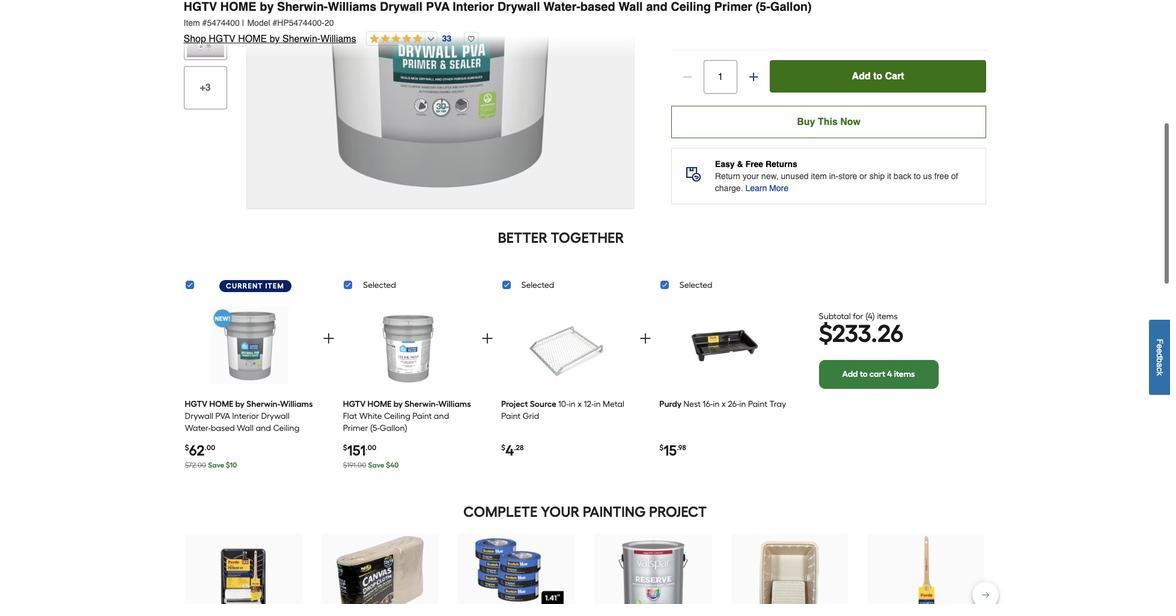 Task type: locate. For each thing, give the bounding box(es) containing it.
pva inside hgtv home by sherwin-williams drywall pva interior drywall water-based wall and ceiling primer (5-gallon)
[[215, 411, 230, 421]]

1 vertical spatial ceiling
[[384, 411, 411, 421]]

0 horizontal spatial water-
[[185, 423, 211, 433]]

home down model
[[238, 34, 267, 44]]

.00 inside $ 62 .00
[[205, 444, 215, 452]]

your
[[541, 503, 580, 521]]

hgtv for hgtv home by sherwin-williams drywall pva interior drywall water-based wall and ceiling primer (5-gallon) item # 5474400 | model # hp5474400-20
[[184, 0, 217, 14]]

title image up item
[[187, 0, 224, 8]]

1 .00 from the left
[[205, 444, 215, 452]]

1 horizontal spatial to
[[874, 71, 883, 82]]

1 plus image from the left
[[322, 331, 336, 346]]

4 for subtotal for ( 4 ) items $ 233 .26
[[868, 311, 873, 321]]

ceiling for hgtv home by sherwin-williams drywall pva interior drywall water-based wall and ceiling primer (5-gallon)
[[671, 0, 711, 14]]

0 horizontal spatial wall
[[237, 423, 254, 433]]

pva up 33
[[426, 0, 450, 14]]

# right model
[[273, 18, 277, 28]]

2 horizontal spatial selected
[[680, 280, 713, 290]]

1 horizontal spatial gallon)
[[380, 423, 408, 433]]

and
[[646, 0, 668, 14], [434, 411, 449, 421], [256, 423, 271, 433]]

based inside hgtv home by sherwin-williams drywall pva interior drywall water-based wall and ceiling primer (5-gallon)
[[211, 423, 235, 433]]

williams inside hgtv home by sherwin-williams drywall pva interior drywall water-based wall and ceiling primer (5-gallon)
[[280, 399, 313, 409]]

(5- down white
[[370, 423, 380, 433]]

ceiling inside hgtv home by sherwin-williams flat white ceiling paint and primer (5-gallon)
[[384, 411, 411, 421]]

0 horizontal spatial gallon)
[[222, 435, 249, 445]]

1 vertical spatial and
[[434, 411, 449, 421]]

primer inside hgtv home by sherwin-williams drywall pva interior drywall water-based wall and ceiling primer (5-gallon)
[[185, 435, 210, 445]]

hgtv inside hgtv home by sherwin-williams drywall pva interior drywall water-based wall and ceiling primer (5-gallon) item # 5474400 | model # hp5474400-20
[[184, 0, 217, 14]]

1 horizontal spatial paint
[[501, 411, 521, 421]]

0 horizontal spatial paint
[[413, 411, 432, 421]]

gallon) right 3
[[771, 0, 812, 14]]

1 horizontal spatial based
[[581, 0, 616, 14]]

hgtv home by sherwin-williams flat white ceiling paint and primer (5-gallon) image
[[369, 302, 447, 389]]

2 vertical spatial to
[[860, 369, 868, 379]]

primer inside hgtv home by sherwin-williams drywall pva interior drywall water-based wall and ceiling primer (5-gallon) item # 5474400 | model # hp5474400-20
[[715, 0, 753, 14]]

add inside 'link'
[[843, 369, 858, 379]]

plus image for 151
[[480, 331, 495, 346]]

metal
[[603, 399, 625, 409]]

2 selected from the left
[[522, 280, 555, 290]]

e
[[1156, 344, 1165, 349], [1156, 349, 1165, 354]]

save left 40
[[368, 461, 385, 469]]

1 save from the left
[[208, 461, 224, 469]]

hgtv home by sherwin-williams drywall pva interior drywall water-based wall and ceiling primer (5-gallon) item # 5474400 | model # hp5474400-20
[[184, 0, 812, 28]]

| inside 21 in stock aisle 3 | bay 1
[[767, 9, 769, 19]]

hp5474400-
[[277, 18, 325, 28]]

40
[[390, 461, 399, 469]]

e up b
[[1156, 349, 1165, 354]]

gallon) inside hgtv home by sherwin-williams drywall pva interior drywall water-based wall and ceiling primer (5-gallon) item # 5474400 | model # hp5474400-20
[[771, 0, 812, 14]]

1 horizontal spatial primer
[[343, 423, 368, 433]]

to inside add to cart button
[[874, 71, 883, 82]]

and inside hgtv home by sherwin-williams drywall pva interior drywall water-based wall and ceiling primer (5-gallon) item # 5474400 | model # hp5474400-20
[[646, 0, 668, 14]]

0 horizontal spatial to
[[860, 369, 868, 379]]

ceiling
[[671, 0, 711, 14], [384, 411, 411, 421], [273, 423, 300, 433]]

0 horizontal spatial project
[[501, 399, 528, 409]]

$
[[819, 319, 833, 348], [185, 444, 189, 452], [343, 444, 347, 452], [501, 444, 506, 452], [660, 444, 664, 452], [226, 461, 230, 469], [386, 461, 390, 469]]

wall inside hgtv home by sherwin-williams drywall pva interior drywall water-based wall and ceiling primer (5-gallon) item # 5474400 | model # hp5474400-20
[[619, 0, 643, 14]]

1 e from the top
[[1156, 344, 1165, 349]]

.00 up $191.00 save $ 40 at the bottom of the page
[[366, 444, 376, 452]]

hgtv up item
[[184, 0, 217, 14]]

paint right white
[[413, 411, 432, 421]]

by up model
[[260, 0, 274, 14]]

returns
[[766, 159, 798, 169]]

sherwin- down hgtv home by sherwin-williams flat white ceiling paint and primer (5-gallon) image
[[405, 399, 438, 409]]

by down hgtv home by sherwin-williams flat white ceiling paint and primer (5-gallon) image
[[394, 399, 403, 409]]

0 horizontal spatial selected
[[363, 280, 396, 290]]

wall inside hgtv home by sherwin-williams drywall pva interior drywall water-based wall and ceiling primer (5-gallon)
[[237, 423, 254, 433]]

$ inside $ 15 .98
[[660, 444, 664, 452]]

interior for hgtv home by sherwin-williams
[[232, 411, 259, 421]]

selected
[[363, 280, 396, 290], [522, 280, 555, 290], [680, 280, 713, 290]]

home up white
[[368, 399, 392, 409]]

in left the 26-
[[713, 399, 720, 409]]

62
[[189, 442, 205, 459]]

ceiling inside hgtv home by sherwin-williams drywall pva interior drywall water-based wall and ceiling primer (5-gallon) item # 5474400 | model # hp5474400-20
[[671, 0, 711, 14]]

1 title image from the top
[[187, 0, 224, 8]]

sherwin- inside hgtv home by sherwin-williams drywall pva interior drywall water-based wall and ceiling primer (5-gallon) item # 5474400 | model # hp5474400-20
[[277, 0, 328, 14]]

by for hgtv home by sherwin-williams drywall pva interior drywall water-based wall and ceiling primer (5-gallon) item # 5474400 | model # hp5474400-20
[[260, 0, 274, 14]]

learn more
[[746, 183, 789, 193]]

home up 5474400
[[220, 0, 257, 14]]

0 horizontal spatial pva
[[215, 411, 230, 421]]

williams
[[328, 0, 377, 14], [321, 34, 356, 44], [280, 399, 313, 409], [438, 399, 471, 409]]

interior inside hgtv home by sherwin-williams drywall pva interior drywall water-based wall and ceiling primer (5-gallon)
[[232, 411, 259, 421]]

e up d
[[1156, 344, 1165, 349]]

water- for hgtv home by sherwin-williams drywall pva interior drywall water-based wall and ceiling primer (5-gallon)
[[544, 0, 581, 14]]

1 horizontal spatial (5-
[[370, 423, 380, 433]]

1 horizontal spatial save
[[368, 461, 385, 469]]

based up $ 62 .00 at the left of page
[[211, 423, 235, 433]]

pva for hgtv home by sherwin-williams
[[215, 411, 230, 421]]

williams inside hgtv home by sherwin-williams flat white ceiling paint and primer (5-gallon)
[[438, 399, 471, 409]]

4 for add to cart 4 items
[[888, 369, 893, 379]]

(5- right "62"
[[212, 435, 222, 445]]

1 vertical spatial 4
[[888, 369, 893, 379]]

now
[[841, 117, 861, 127]]

based inside hgtv home by sherwin-williams drywall pva interior drywall water-based wall and ceiling primer (5-gallon) item # 5474400 | model # hp5474400-20
[[581, 0, 616, 14]]

0 vertical spatial 4
[[868, 311, 873, 321]]

.00
[[205, 444, 215, 452], [366, 444, 376, 452]]

hgtv for hgtv home by sherwin-williams flat white ceiling paint and primer (5-gallon)
[[343, 399, 366, 409]]

sherwin-
[[277, 0, 328, 14], [283, 34, 321, 44], [247, 399, 280, 409], [405, 399, 438, 409]]

.28
[[514, 444, 524, 452]]

#
[[202, 18, 207, 28], [273, 18, 277, 28]]

to inside "easy & free returns return your new, unused item in-store or ship it back to us free of charge."
[[914, 171, 921, 181]]

items right )
[[878, 311, 898, 321]]

2 horizontal spatial (5-
[[756, 0, 771, 14]]

1 horizontal spatial pva
[[426, 0, 450, 14]]

bay
[[771, 9, 787, 19]]

based
[[581, 0, 616, 14], [211, 423, 235, 433]]

and for hgtv home by sherwin-williams
[[256, 423, 271, 433]]

by
[[260, 0, 274, 14], [270, 34, 280, 44], [235, 399, 245, 409], [394, 399, 403, 409]]

21
[[693, 8, 703, 18]]

1 horizontal spatial |
[[767, 9, 769, 19]]

subtotal
[[819, 311, 851, 321]]

sherwin- inside hgtv home by sherwin-williams flat white ceiling paint and primer (5-gallon)
[[405, 399, 438, 409]]

sherwin- for hgtv home by sherwin-williams drywall pva interior drywall water-based wall and ceiling primer (5-gallon)
[[247, 399, 280, 409]]

in right 16-
[[740, 399, 746, 409]]

3 plus image from the left
[[639, 331, 653, 346]]

primer
[[715, 0, 753, 14], [343, 423, 368, 433], [185, 435, 210, 445]]

2 plus image from the left
[[480, 331, 495, 346]]

gallon) up 10
[[222, 435, 249, 445]]

water- up item number 5 4 7 4 4 0 0 and model number h p 5 4 7 4 4 0 0 - 2 0 "element"
[[544, 0, 581, 14]]

5474400
[[207, 18, 240, 28]]

add to cart
[[852, 71, 905, 82]]

2 vertical spatial primer
[[185, 435, 210, 445]]

home
[[220, 0, 257, 14], [238, 34, 267, 44], [209, 399, 234, 409], [368, 399, 392, 409]]

0 horizontal spatial interior
[[232, 411, 259, 421]]

0 vertical spatial gallon)
[[771, 0, 812, 14]]

2 vertical spatial 4
[[506, 442, 514, 459]]

.00 for 62
[[205, 444, 215, 452]]

$ right $72.00
[[226, 461, 230, 469]]

sherwin- inside hgtv home by sherwin-williams drywall pva interior drywall water-based wall and ceiling primer (5-gallon)
[[247, 399, 280, 409]]

1 x from the left
[[578, 399, 582, 409]]

x
[[578, 399, 582, 409], [722, 399, 726, 409]]

williams for hgtv home by sherwin-williams drywall pva interior drywall water-based wall and ceiling primer (5-gallon)
[[280, 399, 313, 409]]

0 horizontal spatial .00
[[205, 444, 215, 452]]

$ inside $ 151 .00
[[343, 444, 347, 452]]

x left the 26-
[[722, 399, 726, 409]]

wall
[[619, 0, 643, 14], [237, 423, 254, 433]]

2 save from the left
[[368, 461, 385, 469]]

1 vertical spatial items
[[895, 369, 915, 379]]

home inside hgtv home by sherwin-williams drywall pva interior drywall water-based wall and ceiling primer (5-gallon) item # 5474400 | model # hp5474400-20
[[220, 0, 257, 14]]

save inside 151 list item
[[368, 461, 385, 469]]

add for add to cart 4 items
[[843, 369, 858, 379]]

0 vertical spatial interior
[[453, 0, 494, 14]]

| left model
[[242, 18, 244, 28]]

$ left for
[[819, 319, 833, 348]]

0 horizontal spatial #
[[202, 18, 207, 28]]

save
[[208, 461, 224, 469], [368, 461, 385, 469]]

2 horizontal spatial and
[[646, 0, 668, 14]]

2 .00 from the left
[[366, 444, 376, 452]]

.00 inside $ 151 .00
[[366, 444, 376, 452]]

1 vertical spatial pva
[[215, 411, 230, 421]]

4 inside 'link'
[[888, 369, 893, 379]]

26-
[[728, 399, 740, 409]]

add to cart button
[[770, 60, 987, 92]]

12-
[[584, 399, 594, 409]]

0 vertical spatial ceiling
[[671, 0, 711, 14]]

x left 12- at the bottom
[[578, 399, 582, 409]]

0 vertical spatial based
[[581, 0, 616, 14]]

hgtv up "62"
[[185, 399, 207, 409]]

1 vertical spatial project
[[649, 503, 707, 521]]

paint left tray
[[749, 399, 768, 409]]

1 vertical spatial to
[[914, 171, 921, 181]]

2 # from the left
[[273, 18, 277, 28]]

.26
[[872, 319, 904, 348]]

in
[[705, 8, 711, 18], [569, 399, 576, 409], [594, 399, 601, 409], [713, 399, 720, 409], [740, 399, 746, 409]]

2 horizontal spatial paint
[[749, 399, 768, 409]]

intex 8-oz 1 mil canvas 8-oz 12-ft x 15-ft drop cloth image
[[333, 535, 427, 604]]

heart outline image
[[464, 32, 479, 46]]

2 horizontal spatial plus image
[[639, 331, 653, 346]]

0 vertical spatial to
[[874, 71, 883, 82]]

primer inside hgtv home by sherwin-williams flat white ceiling paint and primer (5-gallon)
[[343, 423, 368, 433]]

paint left grid
[[501, 411, 521, 421]]

1 vertical spatial water-
[[185, 423, 211, 433]]

interior for hgtv home by sherwin-williams drywall pva interior drywall water-based wall and ceiling primer (5-gallon)
[[453, 0, 494, 14]]

interior inside hgtv home by sherwin-williams drywall pva interior drywall water-based wall and ceiling primer (5-gallon) item # 5474400 | model # hp5474400-20
[[453, 0, 494, 14]]

by down hgtv home by sherwin-williams drywall pva interior drywall water-based wall and ceiling primer (5-gallon) image on the left of page
[[235, 399, 245, 409]]

to inside add to cart 4 items 'link'
[[860, 369, 868, 379]]

gallon) inside hgtv home by sherwin-williams drywall pva interior drywall water-based wall and ceiling primer (5-gallon)
[[222, 435, 249, 445]]

in right 21 on the right
[[705, 8, 711, 18]]

0 horizontal spatial and
[[256, 423, 271, 433]]

1 vertical spatial (5-
[[370, 423, 380, 433]]

wall right arrow right icon
[[619, 0, 643, 14]]

1 horizontal spatial .00
[[366, 444, 376, 452]]

1 horizontal spatial wall
[[619, 0, 643, 14]]

0 vertical spatial wall
[[619, 0, 643, 14]]

(5- inside hgtv home by sherwin-williams drywall pva interior drywall water-based wall and ceiling primer (5-gallon)
[[212, 435, 222, 445]]

62 list item
[[185, 298, 315, 476]]

by inside hgtv home by sherwin-williams drywall pva interior drywall water-based wall and ceiling primer (5-gallon)
[[235, 399, 245, 409]]

items right cart
[[895, 369, 915, 379]]

0 vertical spatial project
[[501, 399, 528, 409]]

better together heading
[[184, 228, 939, 248]]

hgtv inside hgtv home by sherwin-williams flat white ceiling paint and primer (5-gallon)
[[343, 399, 366, 409]]

interior up 10
[[232, 411, 259, 421]]

and inside hgtv home by sherwin-williams drywall pva interior drywall water-based wall and ceiling primer (5-gallon)
[[256, 423, 271, 433]]

sherwin- up 'hp5474400-'
[[277, 0, 328, 14]]

$ 4 .28
[[501, 442, 524, 459]]

store
[[839, 171, 858, 181]]

f
[[1156, 339, 1165, 344]]

by inside hgtv home by sherwin-williams drywall pva interior drywall water-based wall and ceiling primer (5-gallon) item # 5474400 | model # hp5474400-20
[[260, 0, 274, 14]]

0 horizontal spatial 4
[[506, 442, 514, 459]]

buy this now
[[797, 117, 861, 127]]

ceiling inside hgtv home by sherwin-williams drywall pva interior drywall water-based wall and ceiling primer (5-gallon)
[[273, 423, 300, 433]]

0 horizontal spatial based
[[211, 423, 235, 433]]

(5- for hgtv home by sherwin-williams
[[212, 435, 222, 445]]

.98
[[677, 444, 687, 452]]

add inside button
[[852, 71, 871, 82]]

1
[[789, 9, 794, 19]]

(5- inside hgtv home by sherwin-williams drywall pva interior drywall water-based wall and ceiling primer (5-gallon) item # 5474400 | model # hp5474400-20
[[756, 0, 771, 14]]

grid
[[523, 411, 539, 421]]

home inside hgtv home by sherwin-williams drywall pva interior drywall water-based wall and ceiling primer (5-gallon)
[[209, 399, 234, 409]]

and for hgtv home by sherwin-williams drywall pva interior drywall water-based wall and ceiling primer (5-gallon)
[[646, 0, 668, 14]]

interior up heart outline icon on the top left
[[453, 0, 494, 14]]

1 horizontal spatial selected
[[522, 280, 555, 290]]

1 vertical spatial gallon)
[[380, 423, 408, 433]]

b
[[1156, 358, 1165, 363]]

1 horizontal spatial plus image
[[480, 331, 495, 346]]

1 vertical spatial add
[[843, 369, 858, 379]]

williams for hgtv home by sherwin-williams flat white ceiling paint and primer (5-gallon)
[[438, 399, 471, 409]]

2 x from the left
[[722, 399, 726, 409]]

0 vertical spatial primer
[[715, 0, 753, 14]]

# right item
[[202, 18, 207, 28]]

drywall
[[380, 0, 423, 14], [498, 0, 540, 14], [185, 411, 213, 421], [261, 411, 290, 421]]

hgtv down 5474400
[[209, 34, 236, 44]]

2 horizontal spatial 4
[[888, 369, 893, 379]]

hgtv home by sherwin-williams flat white ceiling paint and primer (5-gallon)
[[343, 399, 471, 433]]

home inside hgtv home by sherwin-williams flat white ceiling paint and primer (5-gallon)
[[368, 399, 392, 409]]

$ right $191.00
[[386, 461, 390, 469]]

1 vertical spatial wall
[[237, 423, 254, 433]]

15
[[664, 442, 677, 459]]

0 horizontal spatial ceiling
[[273, 423, 300, 433]]

151
[[347, 442, 366, 459]]

easy & free returns return your new, unused item in-store or ship it back to us free of charge.
[[715, 159, 959, 193]]

title image up +3
[[187, 20, 224, 57]]

2 vertical spatial gallon)
[[222, 435, 249, 445]]

1 vertical spatial title image
[[187, 20, 224, 57]]

4 right cart
[[888, 369, 893, 379]]

water- inside hgtv home by sherwin-williams drywall pva interior drywall water-based wall and ceiling primer (5-gallon) item # 5474400 | model # hp5474400-20
[[544, 0, 581, 14]]

interior
[[453, 0, 494, 14], [232, 411, 259, 421]]

|
[[767, 9, 769, 19], [242, 18, 244, 28]]

plus image for 62
[[322, 331, 336, 346]]

0 horizontal spatial save
[[208, 461, 224, 469]]

4 inside subtotal for ( 4 ) items $ 233 .26
[[868, 311, 873, 321]]

paint inside hgtv home by sherwin-williams flat white ceiling paint and primer (5-gallon)
[[413, 411, 432, 421]]

2 vertical spatial (5-
[[212, 435, 222, 445]]

wall for hgtv home by sherwin-williams
[[237, 423, 254, 433]]

hgtv home by sherwin-williams  #hp5474400-20 image
[[247, 0, 634, 209]]

$ 151 .00
[[343, 442, 376, 459]]

wall up 10
[[237, 423, 254, 433]]

1 horizontal spatial water-
[[544, 0, 581, 14]]

primer left 3
[[715, 0, 753, 14]]

&
[[737, 159, 744, 169]]

0 horizontal spatial (5-
[[212, 435, 222, 445]]

4 down project source
[[506, 442, 514, 459]]

$ inside subtotal for ( 4 ) items $ 233 .26
[[819, 319, 833, 348]]

primer up $72.00
[[185, 435, 210, 445]]

f e e d b a c k button
[[1150, 320, 1171, 395]]

item
[[265, 282, 284, 290]]

primer down flat
[[343, 423, 368, 433]]

.00 up $72.00 save $ 10
[[205, 444, 215, 452]]

0 vertical spatial add
[[852, 71, 871, 82]]

hgtv up flat
[[343, 399, 366, 409]]

1 # from the left
[[202, 18, 207, 28]]

save inside 62 list item
[[208, 461, 224, 469]]

0 vertical spatial water-
[[544, 0, 581, 14]]

$ left the .98
[[660, 444, 664, 452]]

$ up $72.00
[[185, 444, 189, 452]]

shop hgtv home by sherwin-williams
[[184, 34, 356, 44]]

(5- left bay
[[756, 0, 771, 14]]

pva up $ 62 .00 at the left of page
[[215, 411, 230, 421]]

water- inside hgtv home by sherwin-williams drywall pva interior drywall water-based wall and ceiling primer (5-gallon)
[[185, 423, 211, 433]]

0 vertical spatial pva
[[426, 0, 450, 14]]

gallon) for hgtv home by sherwin-williams drywall pva interior drywall water-based wall and ceiling primer (5-gallon)
[[771, 0, 812, 14]]

and inside hgtv home by sherwin-williams flat white ceiling paint and primer (5-gallon)
[[434, 411, 449, 421]]

$ inside $ 62 .00
[[185, 444, 189, 452]]

0 vertical spatial title image
[[187, 0, 224, 8]]

1 horizontal spatial x
[[722, 399, 726, 409]]

save for 62
[[208, 461, 224, 469]]

20
[[325, 18, 334, 28]]

3 selected from the left
[[680, 280, 713, 290]]

4 right for
[[868, 311, 873, 321]]

charge.
[[715, 183, 744, 193]]

1 horizontal spatial and
[[434, 411, 449, 421]]

d
[[1156, 354, 1165, 358]]

0 vertical spatial items
[[878, 311, 898, 321]]

1 vertical spatial primer
[[343, 423, 368, 433]]

wall for hgtv home by sherwin-williams drywall pva interior drywall water-based wall and ceiling primer (5-gallon)
[[619, 0, 643, 14]]

plus image
[[748, 71, 760, 83]]

based up item number 5 4 7 4 4 0 0 and model number h p 5 4 7 4 4 0 0 - 2 0 "element"
[[581, 0, 616, 14]]

0 horizontal spatial primer
[[185, 435, 210, 445]]

2 vertical spatial and
[[256, 423, 271, 433]]

1 horizontal spatial #
[[273, 18, 277, 28]]

in inside 21 in stock aisle 3 | bay 1
[[705, 8, 711, 18]]

4.8 stars image
[[367, 34, 423, 45]]

2 horizontal spatial gallon)
[[771, 0, 812, 14]]

0 vertical spatial and
[[646, 0, 668, 14]]

plus image
[[322, 331, 336, 346], [480, 331, 495, 346], [639, 331, 653, 346]]

primer for hgtv home by sherwin-williams
[[185, 435, 210, 445]]

1 vertical spatial interior
[[232, 411, 259, 421]]

hgtv inside hgtv home by sherwin-williams drywall pva interior drywall water-based wall and ceiling primer (5-gallon)
[[185, 399, 207, 409]]

1 horizontal spatial 4
[[868, 311, 873, 321]]

williams inside hgtv home by sherwin-williams drywall pva interior drywall water-based wall and ceiling primer (5-gallon) item # 5474400 | model # hp5474400-20
[[328, 0, 377, 14]]

save left 10
[[208, 461, 224, 469]]

home up $ 62 .00 at the left of page
[[209, 399, 234, 409]]

pva
[[426, 0, 450, 14], [215, 411, 230, 421]]

2 horizontal spatial primer
[[715, 0, 753, 14]]

1 vertical spatial based
[[211, 423, 235, 433]]

1 horizontal spatial interior
[[453, 0, 494, 14]]

title image
[[187, 0, 224, 8], [187, 20, 224, 57]]

0 horizontal spatial plus image
[[322, 331, 336, 346]]

0 horizontal spatial x
[[578, 399, 582, 409]]

$ 62 .00
[[185, 442, 215, 459]]

$ left .28
[[501, 444, 506, 452]]

2 vertical spatial ceiling
[[273, 423, 300, 433]]

water- up "62"
[[185, 423, 211, 433]]

$ up $191.00
[[343, 444, 347, 452]]

project source 8.75-in x 6.5-in disposable paint tray image
[[743, 535, 837, 604]]

sherwin- down hgtv home by sherwin-williams drywall pva interior drywall water-based wall and ceiling primer (5-gallon) image on the left of page
[[247, 399, 280, 409]]

free
[[935, 171, 949, 181]]

pva inside hgtv home by sherwin-williams drywall pva interior drywall water-based wall and ceiling primer (5-gallon) item # 5474400 | model # hp5474400-20
[[426, 0, 450, 14]]

2 horizontal spatial to
[[914, 171, 921, 181]]

| right 3
[[767, 9, 769, 19]]

complete your painting project heading
[[184, 500, 987, 524]]

0 vertical spatial (5-
[[756, 0, 771, 14]]

gallon) down white
[[380, 423, 408, 433]]

in-
[[830, 171, 839, 181]]

based for hgtv home by sherwin-williams
[[211, 423, 235, 433]]

1 horizontal spatial ceiling
[[384, 411, 411, 421]]

1 horizontal spatial project
[[649, 503, 707, 521]]

2 horizontal spatial ceiling
[[671, 0, 711, 14]]

gallon)
[[771, 0, 812, 14], [380, 423, 408, 433], [222, 435, 249, 445]]

)
[[873, 311, 875, 321]]

by inside hgtv home by sherwin-williams flat white ceiling paint and primer (5-gallon)
[[394, 399, 403, 409]]

0 horizontal spatial |
[[242, 18, 244, 28]]



Task type: vqa. For each thing, say whether or not it's contained in the screenshot.
left to
yes



Task type: describe. For each thing, give the bounding box(es) containing it.
learn more link
[[746, 182, 789, 194]]

$191.00
[[343, 461, 366, 469]]

10-
[[558, 399, 569, 409]]

+3 button
[[184, 66, 227, 109]]

or
[[860, 171, 868, 181]]

item
[[184, 18, 200, 28]]

home for hgtv home by sherwin-williams drywall pva interior drywall water-based wall and ceiling primer (5-gallon) item # 5474400 | model # hp5474400-20
[[220, 0, 257, 14]]

purdy whitedove/xl premium 6-piece woven paint roller kit image
[[197, 535, 291, 604]]

home for hgtv home by sherwin-williams drywall pva interior drywall water-based wall and ceiling primer (5-gallon)
[[209, 399, 234, 409]]

current item
[[226, 282, 284, 290]]

purdy clearcut 2-in reusable nylon- polyester blend angle paint brush (general purpose brush) image
[[880, 535, 974, 604]]

primer for hgtv home by sherwin-williams drywall pva interior drywall water-based wall and ceiling primer (5-gallon)
[[715, 0, 753, 14]]

to for add to cart 4 items
[[860, 369, 868, 379]]

33
[[442, 33, 452, 43]]

2 title image from the top
[[187, 20, 224, 57]]

a
[[1156, 363, 1165, 368]]

in left 12- at the bottom
[[569, 399, 576, 409]]

this
[[818, 117, 838, 127]]

1 selected from the left
[[363, 280, 396, 290]]

aisle
[[737, 9, 757, 19]]

21 in stock aisle 3 | bay 1
[[693, 8, 794, 19]]

ship
[[870, 171, 885, 181]]

Stepper number input field with increment and decrement buttons number field
[[704, 60, 738, 94]]

white
[[359, 411, 382, 421]]

k
[[1156, 372, 1165, 376]]

by down model
[[270, 34, 280, 44]]

4 inside "list item"
[[506, 442, 514, 459]]

back
[[894, 171, 912, 181]]

in left metal
[[594, 399, 601, 409]]

by for hgtv home by sherwin-williams drywall pva interior drywall water-based wall and ceiling primer (5-gallon)
[[235, 399, 245, 409]]

(5- inside hgtv home by sherwin-williams flat white ceiling paint and primer (5-gallon)
[[370, 423, 380, 433]]

pva for hgtv home by sherwin-williams drywall pva interior drywall water-based wall and ceiling primer (5-gallon)
[[426, 0, 450, 14]]

gallon) for hgtv home by sherwin-williams
[[222, 435, 249, 445]]

project source
[[501, 399, 557, 409]]

add for add to cart
[[852, 71, 871, 82]]

for
[[853, 311, 864, 321]]

complete your painting project
[[464, 503, 707, 521]]

project inside heading
[[649, 503, 707, 521]]

it
[[888, 171, 892, 181]]

x inside 10-in x 12-in metal paint grid
[[578, 399, 582, 409]]

x inside 15 list item
[[722, 399, 726, 409]]

sherwin- down 'hp5474400-'
[[283, 34, 321, 44]]

10
[[230, 461, 237, 469]]

hgtv for hgtv home by sherwin-williams drywall pva interior drywall water-based wall and ceiling primer (5-gallon)
[[185, 399, 207, 409]]

current
[[226, 282, 263, 290]]

buy
[[797, 117, 816, 127]]

by for hgtv home by sherwin-williams flat white ceiling paint and primer (5-gallon)
[[394, 399, 403, 409]]

ceiling for hgtv home by sherwin-williams
[[273, 423, 300, 433]]

based for hgtv home by sherwin-williams drywall pva interior drywall water-based wall and ceiling primer (5-gallon)
[[581, 0, 616, 14]]

shop
[[184, 34, 206, 44]]

| inside hgtv home by sherwin-williams drywall pva interior drywall water-based wall and ceiling primer (5-gallon) item # 5474400 | model # hp5474400-20
[[242, 18, 244, 28]]

.00 for 151
[[366, 444, 376, 452]]

f e e d b a c k
[[1156, 339, 1165, 376]]

(
[[866, 311, 868, 321]]

selected for 15
[[680, 280, 713, 290]]

project source 10-in x 12-in metal paint grid image
[[528, 302, 606, 389]]

better together
[[498, 229, 624, 246]]

minus image
[[682, 71, 694, 83]]

cart
[[886, 71, 905, 82]]

233
[[833, 319, 872, 348]]

stock
[[714, 8, 735, 18]]

items inside subtotal for ( 4 ) items $ 233 .26
[[878, 311, 898, 321]]

free
[[746, 159, 764, 169]]

cart
[[870, 369, 886, 379]]

add to cart 4 items link
[[819, 360, 939, 389]]

(5- for hgtv home by sherwin-williams drywall pva interior drywall water-based wall and ceiling primer (5-gallon)
[[756, 0, 771, 14]]

2 e from the top
[[1156, 349, 1165, 354]]

4 list item
[[501, 298, 632, 476]]

hgtv home by sherwin-williams drywall pva interior drywall water-based wall and ceiling primer (5-gallon)
[[185, 399, 313, 445]]

subtotal for ( 4 ) items $ 233 .26
[[819, 311, 904, 348]]

valspar reserve eggshell base tintable latex interior paint + primer (1-gallon) image
[[607, 535, 701, 604]]

easy
[[715, 159, 735, 169]]

item number 5 4 7 4 4 0 0 and model number h p 5 4 7 4 4 0 0 - 2 0 element
[[184, 17, 987, 29]]

151 list item
[[343, 298, 473, 476]]

$ 15 .98
[[660, 442, 687, 459]]

scotchblue original multi-surface 6-pack 1.41-in x 60 yard(s) painters tape image
[[470, 535, 564, 604]]

buy this now button
[[672, 106, 987, 138]]

new,
[[762, 171, 779, 181]]

items inside 'link'
[[895, 369, 915, 379]]

return
[[715, 171, 741, 181]]

flat
[[343, 411, 357, 421]]

purdy
[[660, 399, 682, 409]]

sherwin- for hgtv home by sherwin-williams drywall pva interior drywall water-based wall and ceiling primer (5-gallon) item # 5474400 | model # hp5474400-20
[[277, 0, 328, 14]]

+3
[[200, 82, 211, 93]]

to for add to cart
[[874, 71, 883, 82]]

source
[[530, 399, 557, 409]]

your
[[743, 171, 759, 181]]

$191.00 save $ 40
[[343, 461, 399, 469]]

painting
[[583, 503, 646, 521]]

learn
[[746, 183, 767, 193]]

16-
[[703, 399, 713, 409]]

gallon) inside hgtv home by sherwin-williams flat white ceiling paint and primer (5-gallon)
[[380, 423, 408, 433]]

hgtv home by sherwin-williams drywall pva interior drywall water-based wall and ceiling primer (5-gallon) image
[[211, 302, 289, 389]]

c
[[1156, 368, 1165, 372]]

more
[[770, 183, 789, 193]]

sherwin- for hgtv home by sherwin-williams flat white ceiling paint and primer (5-gallon)
[[405, 399, 438, 409]]

15 list item
[[660, 298, 790, 476]]

tray
[[770, 399, 787, 409]]

arrow right image
[[600, 8, 615, 22]]

water- for hgtv home by sherwin-williams
[[185, 423, 211, 433]]

$ inside $ 4 .28
[[501, 444, 506, 452]]

project inside 4 "list item"
[[501, 399, 528, 409]]

complete
[[464, 503, 538, 521]]

3
[[760, 9, 764, 19]]

us
[[924, 171, 933, 181]]

paint inside 10-in x 12-in metal paint grid
[[501, 411, 521, 421]]

add to cart 4 items
[[843, 369, 915, 379]]

unused
[[781, 171, 809, 181]]

model
[[247, 18, 270, 28]]

of
[[952, 171, 959, 181]]

together
[[551, 229, 624, 246]]

purdy nest 16-in x 26-in paint tray
[[660, 399, 787, 409]]

$72.00
[[185, 461, 206, 469]]

selected for 4
[[522, 280, 555, 290]]

$72.00 save $ 10
[[185, 461, 237, 469]]

williams for hgtv home by sherwin-williams drywall pva interior drywall water-based wall and ceiling primer (5-gallon) item # 5474400 | model # hp5474400-20
[[328, 0, 377, 14]]

purdy nest 16-in x 26-in paint tray image
[[686, 302, 764, 389]]

check circle filled image
[[679, 9, 688, 19]]

better
[[498, 229, 548, 246]]

nest
[[684, 399, 701, 409]]

save for 151
[[368, 461, 385, 469]]

paint inside 15 list item
[[749, 399, 768, 409]]

item
[[811, 171, 827, 181]]

10-in x 12-in metal paint grid
[[501, 399, 625, 421]]

pickup image
[[679, 0, 688, 2]]

home for hgtv home by sherwin-williams flat white ceiling paint and primer (5-gallon)
[[368, 399, 392, 409]]



